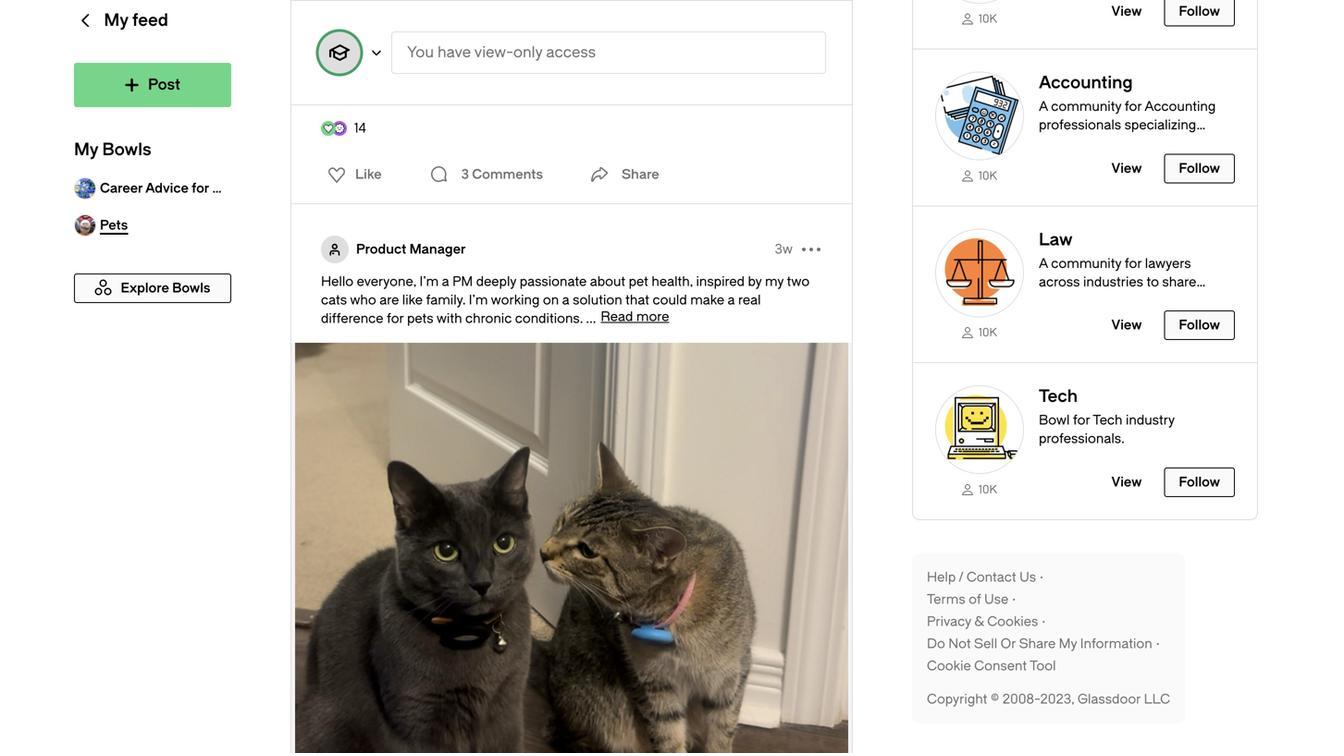 Task type: vqa. For each thing, say whether or not it's contained in the screenshot.
the 968 Photos
no



Task type: describe. For each thing, give the bounding box(es) containing it.
help / contact us link
[[927, 569, 1047, 587]]

law
[[1039, 230, 1073, 250]]

could
[[653, 293, 687, 308]]

bowls
[[102, 140, 151, 160]]

copyright
[[927, 692, 987, 708]]

students
[[212, 181, 270, 196]]

14
[[354, 121, 366, 136]]

have
[[438, 44, 471, 61]]

you have view-only access
[[407, 44, 596, 61]]

3 comments button
[[424, 156, 548, 193]]

3w link
[[775, 241, 793, 259]]

read
[[601, 309, 633, 325]]

help / contact us terms of use privacy & cookies do not sell or share my information cookie consent tool
[[927, 570, 1152, 674]]

product manager
[[356, 242, 466, 257]]

two
[[787, 274, 810, 290]]

rections list menu
[[316, 160, 387, 190]]

not
[[948, 637, 971, 652]]

compare
[[1143, 293, 1199, 309]]

1 horizontal spatial i'm
[[469, 293, 488, 308]]

industry
[[1126, 413, 1175, 429]]

llc
[[1144, 692, 1170, 708]]

for inside 'hello everyone, i'm a pm deeply passionate about pet health, inspired by my two cats who are like family. i'm working on a solution that could make a real difference for pets with chronic conditions.  ...'
[[387, 311, 404, 327]]

&
[[974, 615, 984, 630]]

my feed link
[[74, 0, 231, 63]]

10k button
[[913, 0, 1257, 49]]

from
[[1235, 712, 1265, 727]]

advice
[[145, 181, 189, 196]]

copyright © 2008-2023, glassdoor llc
[[927, 692, 1170, 708]]

image for bowl image for accounting
[[935, 72, 1024, 161]]

tool
[[1030, 659, 1056, 674]]

like
[[355, 167, 382, 182]]

you have view-only access button
[[391, 31, 826, 74]]

my inside "help / contact us terms of use privacy & cookies do not sell or share my information cookie consent tool"
[[1059, 637, 1077, 652]]

hello
[[321, 274, 353, 290]]

real
[[738, 293, 761, 308]]

career
[[100, 181, 143, 196]]

career advice for students
[[100, 181, 270, 196]]

everyone,
[[357, 274, 416, 290]]

1 horizontal spatial tech
[[1093, 413, 1123, 429]]

who
[[350, 293, 376, 308]]

share inside "help / contact us terms of use privacy & cookies do not sell or share my information cookie consent tool"
[[1019, 637, 1056, 652]]

toogle identity image
[[317, 31, 362, 75]]

my feed
[[104, 11, 168, 30]]

health,
[[652, 274, 693, 290]]

only
[[513, 44, 542, 61]]

deeply
[[476, 274, 516, 290]]

2023,
[[1040, 692, 1074, 708]]

do not sell or share my information link
[[927, 636, 1164, 654]]

product
[[356, 242, 406, 257]]

conditions.
[[515, 311, 583, 327]]

by
[[748, 274, 762, 290]]

glassdoor
[[1078, 692, 1141, 708]]

for inside law a community for lawyers across industries to share experiences and compare notes
[[1125, 256, 1142, 272]]

more
[[636, 309, 669, 325]]

for inside career advice for students link
[[192, 181, 209, 196]]

2 image attached to post image from the top
[[291, 343, 852, 754]]

10k for tech
[[979, 484, 997, 497]]

my
[[765, 274, 784, 290]]

experiences
[[1039, 293, 1114, 309]]

read more
[[601, 309, 669, 325]]

product manager button
[[356, 241, 466, 259]]

consent
[[974, 659, 1027, 674]]

or
[[1001, 637, 1016, 652]]

10k link for accounting
[[935, 168, 1024, 184]]

feed
[[132, 11, 168, 30]]

10k for accounting
[[979, 170, 997, 183]]

are
[[379, 293, 399, 308]]

pm
[[452, 274, 473, 290]]

share inside dropdown button
[[622, 167, 659, 182]]

for inside tech bowl for tech industry professionals.
[[1073, 413, 1090, 429]]



Task type: locate. For each thing, give the bounding box(es) containing it.
1 vertical spatial share
[[1019, 637, 1056, 652]]

10k link inside button
[[935, 11, 1024, 27]]

inspired
[[696, 274, 745, 290]]

for down are
[[387, 311, 404, 327]]

1 10k link from the top
[[935, 11, 1024, 27]]

tech bowl for tech industry professionals.
[[1039, 387, 1175, 447]]

my left 'bowls'
[[74, 140, 98, 160]]

make
[[690, 293, 724, 308]]

a
[[1039, 256, 1048, 272]]

1 vertical spatial image attached to post image
[[291, 343, 852, 754]]

notes
[[1039, 312, 1073, 327]]

1 horizontal spatial my
[[104, 11, 128, 30]]

read more button
[[601, 309, 669, 325]]

for right advice
[[192, 181, 209, 196]]

4 10k from the top
[[979, 484, 997, 497]]

0 horizontal spatial i'm
[[419, 274, 439, 290]]

terms of use link
[[927, 591, 1020, 610]]

10k link
[[935, 11, 1024, 27], [935, 168, 1024, 184], [935, 325, 1024, 341], [935, 482, 1024, 498]]

with
[[436, 311, 462, 327]]

4 10k link from the top
[[935, 482, 1024, 498]]

lawyers
[[1145, 256, 1191, 272]]

like
[[402, 293, 423, 308]]

bowl
[[1039, 413, 1070, 429]]

0 horizontal spatial share
[[622, 167, 659, 182]]

cookie
[[927, 659, 971, 674]]

1 vertical spatial image for bowl image
[[935, 229, 1024, 318]]

3 10k from the top
[[979, 327, 997, 340]]

professionals.
[[1039, 432, 1125, 447]]

tech up bowl
[[1039, 387, 1078, 407]]

2 vertical spatial my
[[1059, 637, 1077, 652]]

image for bowl image
[[935, 72, 1024, 161], [935, 229, 1024, 318], [935, 386, 1024, 475]]

2 10k from the top
[[979, 170, 997, 183]]

i'm up chronic
[[469, 293, 488, 308]]

©
[[991, 692, 999, 708]]

career advice for students link
[[74, 170, 270, 207]]

sell
[[974, 637, 997, 652]]

do
[[927, 637, 945, 652]]

10k link for tech
[[935, 482, 1024, 498]]

0 horizontal spatial a
[[442, 274, 449, 290]]

difference
[[321, 311, 383, 327]]

2 image for bowl image from the top
[[935, 229, 1024, 318]]

about
[[590, 274, 626, 290]]

cookies
[[987, 615, 1038, 630]]

2 vertical spatial image for bowl image
[[935, 386, 1024, 475]]

help
[[927, 570, 956, 586]]

you
[[407, 44, 434, 61]]

2 10k link from the top
[[935, 168, 1024, 184]]

1 horizontal spatial share
[[1019, 637, 1056, 652]]

tech up professionals.
[[1093, 413, 1123, 429]]

1 image for bowl image from the top
[[935, 72, 1024, 161]]

0 vertical spatial tech
[[1039, 387, 1078, 407]]

1 horizontal spatial a
[[562, 293, 570, 308]]

manager
[[409, 242, 466, 257]]

2 horizontal spatial a
[[728, 293, 735, 308]]

2 horizontal spatial my
[[1059, 637, 1077, 652]]

view-
[[474, 44, 513, 61]]

hello everyone, i'm a pm deeply passionate about pet health, inspired by my two cats who are like family. i'm working on a solution that could make a real difference for pets with chronic conditions.  ...
[[321, 274, 810, 327]]

1 vertical spatial i'm
[[469, 293, 488, 308]]

a left pm
[[442, 274, 449, 290]]

share
[[622, 167, 659, 182], [1019, 637, 1056, 652]]

on
[[543, 293, 559, 308]]

share
[[1162, 275, 1196, 290]]

toogle identity image
[[321, 236, 349, 264]]

updates
[[1183, 712, 1232, 727]]

industries
[[1083, 275, 1143, 290]]

0 horizontal spatial my
[[74, 140, 98, 160]]

3
[[461, 167, 469, 182]]

...
[[586, 311, 596, 327]]

1 image attached to post image from the top
[[291, 0, 852, 90]]

my for my feed
[[104, 11, 128, 30]]

us
[[1020, 570, 1036, 586]]

use
[[984, 593, 1009, 608]]

pets
[[407, 311, 434, 327]]

information
[[1080, 637, 1152, 652]]

3 10k link from the top
[[935, 325, 1024, 341]]

my
[[104, 11, 128, 30], [74, 140, 98, 160], [1059, 637, 1077, 652]]

a right on
[[562, 293, 570, 308]]

pets
[[1268, 712, 1295, 727]]

10k for law
[[979, 327, 997, 340]]

terms
[[927, 593, 966, 608]]

chronic
[[465, 311, 512, 327]]

my for my bowls
[[74, 140, 98, 160]]

for up the "industries"
[[1125, 256, 1142, 272]]

across
[[1039, 275, 1080, 290]]

for
[[192, 181, 209, 196], [1125, 256, 1142, 272], [387, 311, 404, 327], [1073, 413, 1090, 429], [1162, 712, 1179, 727]]

10k inside button
[[979, 13, 997, 26]]

community
[[1051, 256, 1122, 272]]

0 vertical spatial share
[[622, 167, 659, 182]]

image for bowl image for law
[[935, 229, 1024, 318]]

0 vertical spatial image for bowl image
[[935, 72, 1024, 161]]

contact
[[967, 570, 1016, 586]]

1 vertical spatial my
[[74, 140, 98, 160]]

0 vertical spatial image attached to post image
[[291, 0, 852, 90]]

image attached to post image
[[291, 0, 852, 90], [291, 343, 852, 754]]

tech
[[1039, 387, 1078, 407], [1093, 413, 1123, 429]]

accounting
[[1039, 73, 1133, 93]]

my left information
[[1059, 637, 1077, 652]]

1 10k from the top
[[979, 13, 997, 26]]

0 vertical spatial my
[[104, 11, 128, 30]]

cats
[[321, 293, 347, 308]]

i'm up like
[[419, 274, 439, 290]]

that
[[625, 293, 649, 308]]

10k link for law
[[935, 325, 1024, 341]]

0 vertical spatial i'm
[[419, 274, 439, 290]]

nice!
[[1058, 712, 1090, 727]]

a left real
[[728, 293, 735, 308]]

1 vertical spatial tech
[[1093, 413, 1123, 429]]

solution
[[573, 293, 622, 308]]

for up professionals.
[[1073, 413, 1090, 429]]

/
[[959, 570, 963, 586]]

cookie consent tool link
[[927, 658, 1056, 676]]

access
[[546, 44, 596, 61]]

family.
[[426, 293, 466, 308]]

share button
[[585, 156, 659, 193]]

law a community for lawyers across industries to share experiences and compare notes
[[1039, 230, 1199, 327]]

2008-
[[1003, 692, 1040, 708]]

for down llc at the bottom right of page
[[1162, 712, 1179, 727]]

and
[[1117, 293, 1140, 309]]

image for bowl image for tech
[[935, 386, 1024, 475]]

3w
[[775, 242, 793, 257]]

nice! stay tuned for updates from pets
[[1058, 712, 1295, 727]]

privacy & cookies link
[[927, 613, 1049, 632]]

my bowls
[[74, 140, 151, 160]]

3 image for bowl image from the top
[[935, 386, 1024, 475]]

my left feed
[[104, 11, 128, 30]]

pet
[[629, 274, 648, 290]]

of
[[969, 593, 981, 608]]

stay
[[1093, 712, 1120, 727]]

tuned
[[1124, 712, 1159, 727]]

0 horizontal spatial tech
[[1039, 387, 1078, 407]]

to
[[1147, 275, 1159, 290]]



